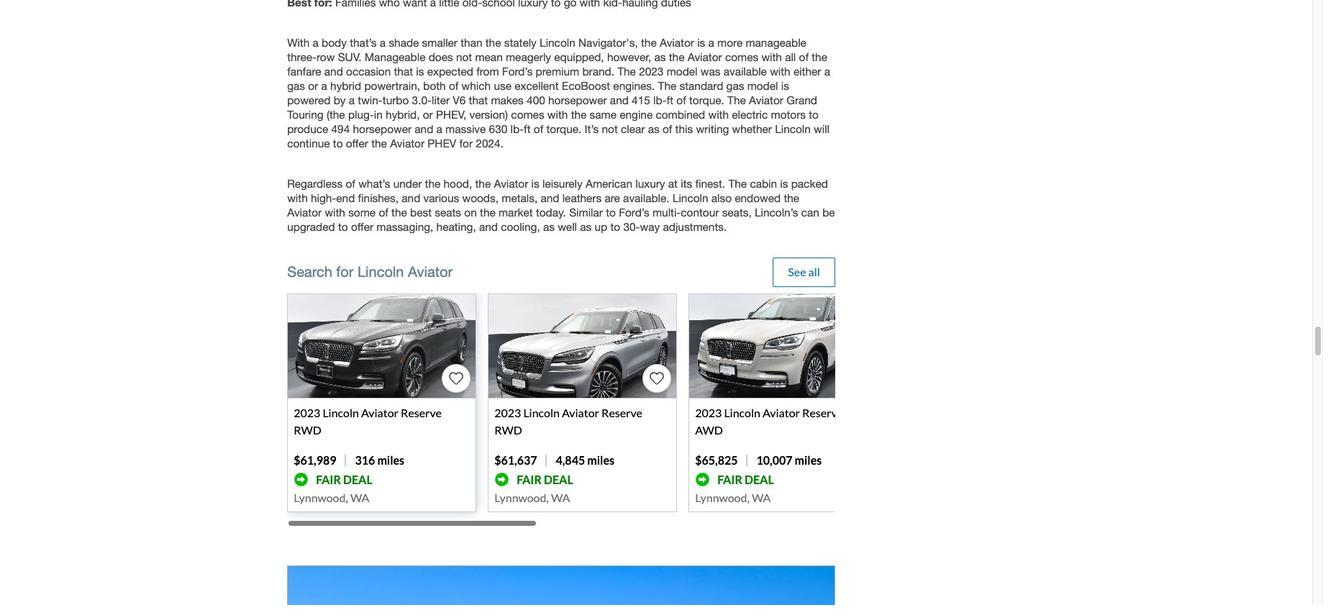 Task type: vqa. For each thing, say whether or not it's contained in the screenshot.
leftmost THE SMALL
no



Task type: locate. For each thing, give the bounding box(es) containing it.
1 vertical spatial or
[[423, 108, 433, 121]]

more
[[718, 36, 743, 49]]

the up massaging,
[[392, 206, 407, 219]]

its
[[681, 177, 693, 190]]

aviator up 316 miles
[[361, 406, 399, 420]]

0 horizontal spatial rwd
[[294, 424, 322, 437]]

2023 lincoln aviator reserve rwd
[[294, 406, 442, 437], [495, 406, 643, 437]]

however,
[[607, 50, 652, 63]]

1 horizontal spatial ft
[[667, 94, 674, 107]]

fair for $61,637
[[517, 473, 542, 487]]

miles
[[377, 454, 405, 468], [588, 454, 615, 468], [795, 454, 822, 468]]

fair deal for $61,989
[[316, 473, 373, 487]]

2 deal from the left
[[544, 473, 574, 487]]

and up phev at the left top of page
[[415, 122, 434, 135]]

2023 lincoln aviator reserve rwd for 4,845
[[495, 406, 643, 437]]

way
[[640, 221, 660, 233]]

and down row
[[325, 65, 343, 78]]

0 horizontal spatial that
[[394, 65, 413, 78]]

the
[[486, 36, 501, 49], [641, 36, 657, 49], [669, 50, 685, 63], [812, 50, 828, 63], [571, 108, 587, 121], [372, 137, 387, 150], [425, 177, 441, 190], [475, 177, 491, 190], [784, 192, 800, 205], [392, 206, 407, 219], [480, 206, 496, 219]]

not down same
[[602, 122, 618, 135]]

aviator down hybrid,
[[390, 137, 425, 150]]

0 vertical spatial torque.
[[690, 94, 725, 107]]

2 fair from the left
[[517, 473, 542, 487]]

for
[[460, 137, 473, 150], [336, 264, 354, 280]]

3 miles from the left
[[795, 454, 822, 468]]

2023 lincoln aviator reserve rwd image for 316
[[288, 295, 476, 398]]

1 miles from the left
[[377, 454, 405, 468]]

0 horizontal spatial reserve
[[401, 406, 442, 420]]

and down under
[[402, 192, 421, 205]]

0 horizontal spatial deal
[[343, 473, 373, 487]]

not down than
[[456, 50, 472, 63]]

lincoln down its at the top right of page
[[673, 192, 709, 205]]

415
[[632, 94, 651, 107]]

0 vertical spatial or
[[308, 79, 318, 92]]

0 horizontal spatial for
[[336, 264, 354, 280]]

2 horizontal spatial deal
[[745, 473, 774, 487]]

use
[[494, 79, 512, 92]]

4,845
[[556, 454, 585, 468]]

1 fair deal from the left
[[316, 473, 373, 487]]

3 fair from the left
[[718, 473, 743, 487]]

fair deal down 10,007
[[718, 473, 774, 487]]

0 vertical spatial lb-
[[654, 94, 667, 107]]

rwd up $61,637
[[495, 424, 523, 437]]

2 lynnwood, from the left
[[495, 491, 549, 505]]

and up today. in the left of the page
[[541, 192, 560, 205]]

reserve up 4,845 miles
[[602, 406, 643, 420]]

all
[[785, 50, 796, 63], [809, 265, 821, 279]]

at
[[669, 177, 678, 190]]

1 horizontal spatial reserve
[[602, 406, 643, 420]]

expected
[[427, 65, 474, 78]]

1 vertical spatial all
[[809, 265, 821, 279]]

search for lincoln aviator
[[287, 264, 453, 280]]

with up writing
[[709, 108, 729, 121]]

comes
[[726, 50, 759, 63], [511, 108, 545, 121]]

2023 lincoln aviator reserve rwd up 316
[[294, 406, 442, 437]]

0 horizontal spatial wa
[[350, 491, 370, 505]]

2 2023 lincoln aviator reserve rwd from the left
[[495, 406, 643, 437]]

fair for $65,825
[[718, 473, 743, 487]]

2 horizontal spatial miles
[[795, 454, 822, 468]]

0 vertical spatial model
[[667, 65, 698, 78]]

what's
[[359, 177, 390, 190]]

reserve up 10,007 miles
[[803, 406, 844, 420]]

miles for 10,007 miles
[[795, 454, 822, 468]]

0 vertical spatial ford's
[[502, 65, 533, 78]]

up
[[595, 221, 608, 233]]

writing
[[696, 122, 729, 135]]

0 horizontal spatial fair
[[316, 473, 341, 487]]

row
[[317, 50, 335, 63]]

a right either
[[825, 65, 831, 78]]

of
[[799, 50, 809, 63], [449, 79, 459, 92], [677, 94, 687, 107], [534, 122, 544, 135], [663, 122, 673, 135], [346, 177, 356, 190], [379, 206, 389, 219]]

liter
[[432, 94, 450, 107]]

3 wa from the left
[[752, 491, 771, 505]]

1 vertical spatial lb-
[[511, 122, 524, 135]]

1 deal from the left
[[343, 473, 373, 487]]

a right 'with'
[[313, 36, 319, 49]]

1 horizontal spatial fair
[[517, 473, 542, 487]]

0 vertical spatial all
[[785, 50, 796, 63]]

1 horizontal spatial that
[[469, 94, 488, 107]]

0 vertical spatial that
[[394, 65, 413, 78]]

0 vertical spatial for
[[460, 137, 473, 150]]

1 horizontal spatial or
[[423, 108, 433, 121]]

2 reserve from the left
[[602, 406, 643, 420]]

of down 'expected'
[[449, 79, 459, 92]]

0 vertical spatial not
[[456, 50, 472, 63]]

and
[[325, 65, 343, 78], [610, 94, 629, 107], [415, 122, 434, 135], [402, 192, 421, 205], [541, 192, 560, 205], [479, 221, 498, 233]]

1 fair from the left
[[316, 473, 341, 487]]

wa for 316
[[350, 491, 370, 505]]

manageable
[[365, 50, 426, 63]]

400
[[527, 94, 545, 107]]

fair
[[316, 473, 341, 487], [517, 473, 542, 487], [718, 473, 743, 487]]

2 wa from the left
[[551, 491, 570, 505]]

1 horizontal spatial 2023 lincoln aviator reserve rwd
[[495, 406, 643, 437]]

reserve up 316 miles
[[401, 406, 442, 420]]

2 rwd from the left
[[495, 424, 523, 437]]

1 vertical spatial comes
[[511, 108, 545, 121]]

lynnwood, down $61,637
[[495, 491, 549, 505]]

the
[[618, 65, 636, 78], [658, 79, 677, 92], [728, 94, 746, 107], [729, 177, 747, 190]]

2 horizontal spatial reserve
[[803, 406, 844, 420]]

lynnwood, for $65,825
[[696, 491, 750, 505]]

the down 'however,' at the top of page
[[618, 65, 636, 78]]

manageable
[[746, 36, 807, 49]]

lynnwood, down $65,825 on the bottom of page
[[696, 491, 750, 505]]

2 miles from the left
[[588, 454, 615, 468]]

torque. left it's
[[547, 122, 582, 135]]

1 wa from the left
[[350, 491, 370, 505]]

wa down 316
[[350, 491, 370, 505]]

see
[[788, 265, 807, 279]]

lb- right 415
[[654, 94, 667, 107]]

lincoln down massaging,
[[358, 264, 404, 280]]

3 fair deal from the left
[[718, 473, 774, 487]]

is
[[698, 36, 706, 49], [416, 65, 424, 78], [782, 79, 790, 92], [532, 177, 540, 190], [781, 177, 789, 190]]

2023 for $61,989
[[294, 406, 321, 420]]

2 2023 lincoln aviator reserve rwd image from the left
[[489, 295, 677, 398]]

that down which
[[469, 94, 488, 107]]

0 vertical spatial comes
[[726, 50, 759, 63]]

phev
[[428, 137, 457, 150]]

316
[[355, 454, 375, 468]]

as
[[655, 50, 666, 63], [648, 122, 660, 135], [543, 221, 555, 233], [580, 221, 592, 233]]

or up powered
[[308, 79, 318, 92]]

1 horizontal spatial miles
[[588, 454, 615, 468]]

fair deal for $65,825
[[718, 473, 774, 487]]

1 rwd from the left
[[294, 424, 322, 437]]

the up 'however,' at the top of page
[[641, 36, 657, 49]]

lynnwood,
[[294, 491, 348, 505], [495, 491, 549, 505], [696, 491, 750, 505]]

2 horizontal spatial lynnwood,
[[696, 491, 750, 505]]

0 horizontal spatial lynnwood,
[[294, 491, 348, 505]]

1 horizontal spatial gas
[[727, 79, 745, 92]]

1 horizontal spatial ford's
[[619, 206, 650, 219]]

1 horizontal spatial wa
[[551, 491, 570, 505]]

2 horizontal spatial fair
[[718, 473, 743, 487]]

produce
[[287, 122, 328, 135]]

1 horizontal spatial model
[[748, 79, 778, 92]]

lynnwood, down "$61,989"
[[294, 491, 348, 505]]

or down 3.0- at top
[[423, 108, 433, 121]]

reserve
[[401, 406, 442, 420], [602, 406, 643, 420], [803, 406, 844, 420]]

3.0-
[[412, 94, 432, 107]]

deal
[[343, 473, 373, 487], [544, 473, 574, 487], [745, 473, 774, 487]]

2 gas from the left
[[727, 79, 745, 92]]

1 horizontal spatial for
[[460, 137, 473, 150]]

a
[[313, 36, 319, 49], [380, 36, 386, 49], [709, 36, 715, 49], [825, 65, 831, 78], [321, 79, 327, 92], [349, 94, 355, 107], [437, 122, 443, 135]]

than
[[461, 36, 483, 49]]

2023 lincoln aviator reserve awd image
[[690, 295, 878, 398]]

2023 up engines.
[[639, 65, 664, 78]]

adjustments.
[[663, 221, 727, 233]]

1 vertical spatial offer
[[351, 221, 374, 233]]

2 horizontal spatial wa
[[752, 491, 771, 505]]

0 horizontal spatial horsepower
[[353, 122, 412, 135]]

3 lynnwood, wa from the left
[[696, 491, 771, 505]]

that down manageable
[[394, 65, 413, 78]]

1 gas from the left
[[287, 79, 305, 92]]

fair deal down '4,845'
[[517, 473, 574, 487]]

2023 up $61,637
[[495, 406, 521, 420]]

torque.
[[690, 94, 725, 107], [547, 122, 582, 135]]

and down engines.
[[610, 94, 629, 107]]

see all
[[788, 265, 821, 279]]

1 horizontal spatial comes
[[726, 50, 759, 63]]

deal down 10,007
[[745, 473, 774, 487]]

fair for $61,989
[[316, 473, 341, 487]]

2 horizontal spatial lynnwood, wa
[[696, 491, 771, 505]]

2 horizontal spatial fair deal
[[718, 473, 774, 487]]

of down finishes,
[[379, 206, 389, 219]]

1 horizontal spatial horsepower
[[549, 94, 607, 107]]

0 horizontal spatial torque.
[[547, 122, 582, 135]]

miles right 316
[[377, 454, 405, 468]]

with down regardless
[[287, 192, 308, 205]]

lincoln up equipped, on the left
[[540, 36, 576, 49]]

as down similar
[[580, 221, 592, 233]]

ft right 630
[[524, 122, 531, 135]]

some
[[349, 206, 376, 219]]

1 vertical spatial ford's
[[619, 206, 650, 219]]

powered
[[287, 94, 331, 107]]

all right see at the top right of the page
[[809, 265, 821, 279]]

awd
[[696, 424, 723, 437]]

similar
[[570, 206, 603, 219]]

all down manageable
[[785, 50, 796, 63]]

2023 for $61,637
[[495, 406, 521, 420]]

0 horizontal spatial miles
[[377, 454, 405, 468]]

suv.
[[338, 50, 362, 63]]

offer down some
[[351, 221, 374, 233]]

0 horizontal spatial 2023 lincoln aviator reserve rwd
[[294, 406, 442, 437]]

0 horizontal spatial fair deal
[[316, 473, 373, 487]]

end
[[336, 192, 355, 205]]

1 horizontal spatial lynnwood, wa
[[495, 491, 570, 505]]

0 horizontal spatial lb-
[[511, 122, 524, 135]]

with down excellent
[[548, 108, 568, 121]]

0 horizontal spatial or
[[308, 79, 318, 92]]

miles for 4,845 miles
[[588, 454, 615, 468]]

0 horizontal spatial all
[[785, 50, 796, 63]]

massive
[[446, 122, 486, 135]]

3 reserve from the left
[[803, 406, 844, 420]]

miles right '4,845'
[[588, 454, 615, 468]]

torque. down standard
[[690, 94, 725, 107]]

aviator up 10,007
[[763, 406, 800, 420]]

0 horizontal spatial gas
[[287, 79, 305, 92]]

ft
[[667, 94, 674, 107], [524, 122, 531, 135]]

comes up available
[[726, 50, 759, 63]]

1 vertical spatial model
[[748, 79, 778, 92]]

2 lynnwood, wa from the left
[[495, 491, 570, 505]]

1 horizontal spatial fair deal
[[517, 473, 574, 487]]

1 reserve from the left
[[401, 406, 442, 420]]

fair down "$61,989"
[[316, 473, 341, 487]]

2023 up awd
[[696, 406, 722, 420]]

wa down '4,845'
[[551, 491, 570, 505]]

2024.
[[476, 137, 504, 150]]

0 horizontal spatial lynnwood, wa
[[294, 491, 370, 505]]

1 horizontal spatial 2023 lincoln aviator reserve rwd image
[[489, 295, 677, 398]]

1 horizontal spatial lynnwood,
[[495, 491, 549, 505]]

2023 lincoln aviator reserve rwd image
[[288, 295, 476, 398], [489, 295, 677, 398]]

lynnwood, wa down $65,825 on the bottom of page
[[696, 491, 771, 505]]

from
[[477, 65, 499, 78]]

1 lynnwood, wa from the left
[[294, 491, 370, 505]]

the inside regardless of what's under the hood, the aviator is leisurely american luxury at its finest. the cabin is packed with high-end finishes, and various woods, metals, and leathers are available. lincoln also endowed the aviator with some of the best seats on the market today. similar to ford's multi-contour seats, lincoln's can be upgraded to offer massaging, heating, and cooling, as well as up to 30-way adjustments.
[[729, 177, 747, 190]]

either
[[794, 65, 822, 78]]

model up standard
[[667, 65, 698, 78]]

the up either
[[812, 50, 828, 63]]

fair down $65,825 on the bottom of page
[[718, 473, 743, 487]]

1 vertical spatial not
[[602, 122, 618, 135]]

metals,
[[502, 192, 538, 205]]

on
[[465, 206, 477, 219]]

ford's down the meagerly
[[502, 65, 533, 78]]

3 lynnwood, from the left
[[696, 491, 750, 505]]

1 2023 lincoln aviator reserve rwd image from the left
[[288, 295, 476, 398]]

gas
[[287, 79, 305, 92], [727, 79, 745, 92]]

market
[[499, 206, 533, 219]]

2 fair deal from the left
[[517, 473, 574, 487]]

lb- right 630
[[511, 122, 524, 135]]

1 horizontal spatial rwd
[[495, 424, 523, 437]]

1 horizontal spatial all
[[809, 265, 821, 279]]

fair down $61,637
[[517, 473, 542, 487]]

1 horizontal spatial deal
[[544, 473, 574, 487]]

upgraded
[[287, 221, 335, 233]]

wa down 10,007
[[752, 491, 771, 505]]

rwd for $61,989
[[294, 424, 322, 437]]

navigator's,
[[579, 36, 638, 49]]

2024 mazda cx-90 review summary image
[[287, 566, 836, 605]]

fair deal for $61,637
[[517, 473, 574, 487]]

1 vertical spatial that
[[469, 94, 488, 107]]

0 horizontal spatial 2023 lincoln aviator reserve rwd image
[[288, 295, 476, 398]]

1 2023 lincoln aviator reserve rwd from the left
[[294, 406, 442, 437]]

luxury
[[636, 177, 666, 190]]

1 lynnwood, from the left
[[294, 491, 348, 505]]

wa for 10,007
[[752, 491, 771, 505]]

for down massive
[[460, 137, 473, 150]]

3 deal from the left
[[745, 473, 774, 487]]

with
[[287, 36, 310, 49]]

the up various
[[425, 177, 441, 190]]

0 horizontal spatial ford's
[[502, 65, 533, 78]]

of up combined
[[677, 94, 687, 107]]

1 vertical spatial ft
[[524, 122, 531, 135]]

fair deal down 316
[[316, 473, 373, 487]]

gas down available
[[727, 79, 745, 92]]

the up also
[[729, 177, 747, 190]]

2023 inside 2023 lincoln aviator reserve awd
[[696, 406, 722, 420]]

aviator
[[660, 36, 695, 49], [688, 50, 722, 63], [749, 94, 784, 107], [390, 137, 425, 150], [494, 177, 529, 190], [287, 206, 322, 219], [408, 264, 453, 280], [361, 406, 399, 420], [562, 406, 600, 420], [763, 406, 800, 420]]

0 vertical spatial offer
[[346, 137, 369, 150]]

miles right 10,007
[[795, 454, 822, 468]]

offer inside regardless of what's under the hood, the aviator is leisurely american luxury at its finest. the cabin is packed with high-end finishes, and various woods, metals, and leathers are available. lincoln also endowed the aviator with some of the best seats on the market today. similar to ford's multi-contour seats, lincoln's can be upgraded to offer massaging, heating, and cooling, as well as up to 30-way adjustments.
[[351, 221, 374, 233]]

2023 lincoln aviator reserve rwd image for 4,845
[[489, 295, 677, 398]]

a up phev at the left top of page
[[437, 122, 443, 135]]

hybrid,
[[386, 108, 420, 121]]

reserve inside 2023 lincoln aviator reserve awd
[[803, 406, 844, 420]]

of up end
[[346, 177, 356, 190]]

leathers
[[563, 192, 602, 205]]

lb-
[[654, 94, 667, 107], [511, 122, 524, 135]]



Task type: describe. For each thing, give the bounding box(es) containing it.
hybrid
[[330, 79, 361, 92]]

494
[[332, 122, 350, 135]]

the up woods,
[[475, 177, 491, 190]]

aviator inside 2023 lincoln aviator reserve awd
[[763, 406, 800, 420]]

aviator down massaging,
[[408, 264, 453, 280]]

lincoln up $61,637
[[524, 406, 560, 420]]

seats
[[435, 206, 461, 219]]

lincoln down motors
[[775, 122, 811, 135]]

three-
[[287, 50, 317, 63]]

reserve for 10,007 miles
[[803, 406, 844, 420]]

1 vertical spatial torque.
[[547, 122, 582, 135]]

continue
[[287, 137, 330, 150]]

touring
[[287, 108, 324, 121]]

packed
[[792, 177, 828, 190]]

stately
[[504, 36, 537, 49]]

1 vertical spatial for
[[336, 264, 354, 280]]

a up manageable
[[380, 36, 386, 49]]

lincoln inside 2023 lincoln aviator reserve awd
[[724, 406, 761, 420]]

of left this
[[663, 122, 673, 135]]

american
[[586, 177, 633, 190]]

10,007 miles
[[757, 454, 822, 468]]

premium
[[536, 65, 580, 78]]

$61,989
[[294, 454, 337, 468]]

excellent
[[515, 79, 559, 92]]

for inside the with a body that's a shade smaller than the stately lincoln navigator's, the aviator is a more manageable three-row suv. manageable does not mean meagerly equipped, however, as the aviator comes with all of the fanfare and occasion that is expected from ford's premium brand. the 2023 model was available with either a gas or a hybrid powertrain, both of which use excellent ecoboost engines. the standard gas model is powered by a twin-turbo 3.0-liter v6 that makes 400 horsepower and 415 lb-ft of torque. the aviator grand touring (the plug-in hybrid, or phev, version) comes with the same engine combined with electric motors to produce 494 horsepower and a massive 630 lb-ft of torque. it's not clear as of this writing whether lincoln will continue to offer the aviator phev for 2024.
[[460, 137, 473, 150]]

with left either
[[770, 65, 791, 78]]

v6
[[453, 94, 466, 107]]

with down end
[[325, 206, 345, 219]]

$65,825
[[696, 454, 738, 468]]

also
[[712, 192, 732, 205]]

the up mean
[[486, 36, 501, 49]]

1 horizontal spatial lb-
[[654, 94, 667, 107]]

is right cabin
[[781, 177, 789, 190]]

aviator up upgraded
[[287, 206, 322, 219]]

offer inside the with a body that's a shade smaller than the stately lincoln navigator's, the aviator is a more manageable three-row suv. manageable does not mean meagerly equipped, however, as the aviator comes with all of the fanfare and occasion that is expected from ford's premium brand. the 2023 model was available with either a gas or a hybrid powertrain, both of which use excellent ecoboost engines. the standard gas model is powered by a twin-turbo 3.0-liter v6 that makes 400 horsepower and 415 lb-ft of torque. the aviator grand touring (the plug-in hybrid, or phev, version) comes with the same engine combined with electric motors to produce 494 horsepower and a massive 630 lb-ft of torque. it's not clear as of this writing whether lincoln will continue to offer the aviator phev for 2024.
[[346, 137, 369, 150]]

aviator up was
[[688, 50, 722, 63]]

combined
[[656, 108, 706, 121]]

that's
[[350, 36, 377, 49]]

and down woods,
[[479, 221, 498, 233]]

the up lincoln's
[[784, 192, 800, 205]]

finishes,
[[358, 192, 399, 205]]

to down the are
[[606, 206, 616, 219]]

is up the both
[[416, 65, 424, 78]]

leisurely
[[543, 177, 583, 190]]

seats,
[[722, 206, 752, 219]]

engine
[[620, 108, 653, 121]]

deal for 4,845 miles
[[544, 473, 574, 487]]

body
[[322, 36, 347, 49]]

deal for 10,007 miles
[[745, 473, 774, 487]]

both
[[423, 79, 446, 92]]

10,007
[[757, 454, 793, 468]]

as right clear on the left top of the page
[[648, 122, 660, 135]]

standard
[[680, 79, 724, 92]]

well
[[558, 221, 577, 233]]

search
[[287, 264, 332, 280]]

316 miles
[[355, 454, 405, 468]]

630
[[489, 122, 508, 135]]

it's
[[585, 122, 599, 135]]

heating,
[[437, 221, 476, 233]]

does
[[429, 50, 453, 63]]

regardless
[[287, 177, 343, 190]]

lincoln up 316
[[323, 406, 359, 420]]

rwd for $61,637
[[495, 424, 523, 437]]

to down 494
[[333, 137, 343, 150]]

aviator up "metals,"
[[494, 177, 529, 190]]

all inside the with a body that's a shade smaller than the stately lincoln navigator's, the aviator is a more manageable three-row suv. manageable does not mean meagerly equipped, however, as the aviator comes with all of the fanfare and occasion that is expected from ford's premium brand. the 2023 model was available with either a gas or a hybrid powertrain, both of which use excellent ecoboost engines. the standard gas model is powered by a twin-turbo 3.0-liter v6 that makes 400 horsepower and 415 lb-ft of torque. the aviator grand touring (the plug-in hybrid, or phev, version) comes with the same engine combined with electric motors to produce 494 horsepower and a massive 630 lb-ft of torque. it's not clear as of this writing whether lincoln will continue to offer the aviator phev for 2024.
[[785, 50, 796, 63]]

hood,
[[444, 177, 472, 190]]

2023 lincoln aviator reserve awd
[[696, 406, 844, 437]]

available
[[724, 65, 767, 78]]

was
[[701, 65, 721, 78]]

to up the will
[[809, 108, 819, 121]]

lynnwood, wa for $61,989
[[294, 491, 370, 505]]

30-
[[624, 221, 640, 233]]

aviator up 4,845 miles
[[562, 406, 600, 420]]

plug-
[[348, 108, 374, 121]]

grand
[[787, 94, 818, 107]]

brand.
[[583, 65, 615, 78]]

1 horizontal spatial torque.
[[690, 94, 725, 107]]

various
[[424, 192, 459, 205]]

the up it's
[[571, 108, 587, 121]]

equipped,
[[554, 50, 604, 63]]

miles for 316 miles
[[377, 454, 405, 468]]

regardless of what's under the hood, the aviator is leisurely american luxury at its finest. the cabin is packed with high-end finishes, and various woods, metals, and leathers are available. lincoln also endowed the aviator with some of the best seats on the market today. similar to ford's multi-contour seats, lincoln's can be upgraded to offer massaging, heating, and cooling, as well as up to 30-way adjustments.
[[287, 177, 835, 233]]

in
[[374, 108, 383, 121]]

as down today. in the left of the page
[[543, 221, 555, 233]]

today.
[[536, 206, 566, 219]]

woods,
[[463, 192, 499, 205]]

1 horizontal spatial not
[[602, 122, 618, 135]]

best
[[410, 206, 432, 219]]

twin-
[[358, 94, 383, 107]]

lynnwood, wa for $61,637
[[495, 491, 570, 505]]

to down end
[[338, 221, 348, 233]]

same
[[590, 108, 617, 121]]

the up combined
[[658, 79, 677, 92]]

2023 inside the with a body that's a shade smaller than the stately lincoln navigator's, the aviator is a more manageable three-row suv. manageable does not mean meagerly equipped, however, as the aviator comes with all of the fanfare and occasion that is expected from ford's premium brand. the 2023 model was available with either a gas or a hybrid powertrain, both of which use excellent ecoboost engines. the standard gas model is powered by a twin-turbo 3.0-liter v6 that makes 400 horsepower and 415 lb-ft of torque. the aviator grand touring (the plug-in hybrid, or phev, version) comes with the same engine combined with electric motors to produce 494 horsepower and a massive 630 lb-ft of torque. it's not clear as of this writing whether lincoln will continue to offer the aviator phev for 2024.
[[639, 65, 664, 78]]

0 horizontal spatial model
[[667, 65, 698, 78]]

0 horizontal spatial ft
[[524, 122, 531, 135]]

this
[[676, 122, 693, 135]]

lynnwood, wa for $65,825
[[696, 491, 771, 505]]

are
[[605, 192, 620, 205]]

a left more
[[709, 36, 715, 49]]

smaller
[[422, 36, 458, 49]]

ford's inside the with a body that's a shade smaller than the stately lincoln navigator's, the aviator is a more manageable three-row suv. manageable does not mean meagerly equipped, however, as the aviator comes with all of the fanfare and occasion that is expected from ford's premium brand. the 2023 model was available with either a gas or a hybrid powertrain, both of which use excellent ecoboost engines. the standard gas model is powered by a twin-turbo 3.0-liter v6 that makes 400 horsepower and 415 lb-ft of torque. the aviator grand touring (the plug-in hybrid, or phev, version) comes with the same engine combined with electric motors to produce 494 horsepower and a massive 630 lb-ft of torque. it's not clear as of this writing whether lincoln will continue to offer the aviator phev for 2024.
[[502, 65, 533, 78]]

fanfare
[[287, 65, 321, 78]]

will
[[814, 122, 830, 135]]

0 horizontal spatial not
[[456, 50, 472, 63]]

finest.
[[696, 177, 726, 190]]

deal for 316 miles
[[343, 473, 373, 487]]

endowed
[[735, 192, 781, 205]]

available.
[[623, 192, 670, 205]]

powertrain,
[[365, 79, 420, 92]]

a up powered
[[321, 79, 327, 92]]

2023 for $65,825
[[696, 406, 722, 420]]

version)
[[470, 108, 508, 121]]

the down in
[[372, 137, 387, 150]]

aviator up standard
[[660, 36, 695, 49]]

lynnwood, for $61,989
[[294, 491, 348, 505]]

which
[[462, 79, 491, 92]]

2023 lincoln aviator reserve rwd for 316
[[294, 406, 442, 437]]

cooling,
[[501, 221, 540, 233]]

the up electric at the top right of the page
[[728, 94, 746, 107]]

of up either
[[799, 50, 809, 63]]

is up the grand
[[782, 79, 790, 92]]

lincoln's
[[755, 206, 799, 219]]

lynnwood, for $61,637
[[495, 491, 549, 505]]

electric
[[732, 108, 768, 121]]

clear
[[621, 122, 645, 135]]

the down woods,
[[480, 206, 496, 219]]

reserve for 316 miles
[[401, 406, 442, 420]]

4,845 miles
[[556, 454, 615, 468]]

to right 'up'
[[611, 221, 621, 233]]

with down manageable
[[762, 50, 782, 63]]

lincoln inside regardless of what's under the hood, the aviator is leisurely american luxury at its finest. the cabin is packed with high-end finishes, and various woods, metals, and leathers are available. lincoln also endowed the aviator with some of the best seats on the market today. similar to ford's multi-contour seats, lincoln's can be upgraded to offer massaging, heating, and cooling, as well as up to 30-way adjustments.
[[673, 192, 709, 205]]

(the
[[327, 108, 345, 121]]

ford's inside regardless of what's under the hood, the aviator is leisurely american luxury at its finest. the cabin is packed with high-end finishes, and various woods, metals, and leathers are available. lincoln also endowed the aviator with some of the best seats on the market today. similar to ford's multi-contour seats, lincoln's can be upgraded to offer massaging, heating, and cooling, as well as up to 30-way adjustments.
[[619, 206, 650, 219]]

0 vertical spatial horsepower
[[549, 94, 607, 107]]

high-
[[311, 192, 336, 205]]

1 vertical spatial horsepower
[[353, 122, 412, 135]]

a right the by
[[349, 94, 355, 107]]

the up standard
[[669, 50, 685, 63]]

as right 'however,' at the top of page
[[655, 50, 666, 63]]

wa for 4,845
[[551, 491, 570, 505]]

engines.
[[614, 79, 655, 92]]

massaging,
[[377, 221, 434, 233]]

is left more
[[698, 36, 706, 49]]

see all link
[[773, 258, 836, 287]]

aviator up electric at the top right of the page
[[749, 94, 784, 107]]

0 vertical spatial ft
[[667, 94, 674, 107]]

contour
[[681, 206, 719, 219]]

$61,637
[[495, 454, 537, 468]]

multi-
[[653, 206, 681, 219]]

is up "metals,"
[[532, 177, 540, 190]]

0 horizontal spatial comes
[[511, 108, 545, 121]]

of down "400"
[[534, 122, 544, 135]]

reserve for 4,845 miles
[[602, 406, 643, 420]]

occasion
[[346, 65, 391, 78]]



